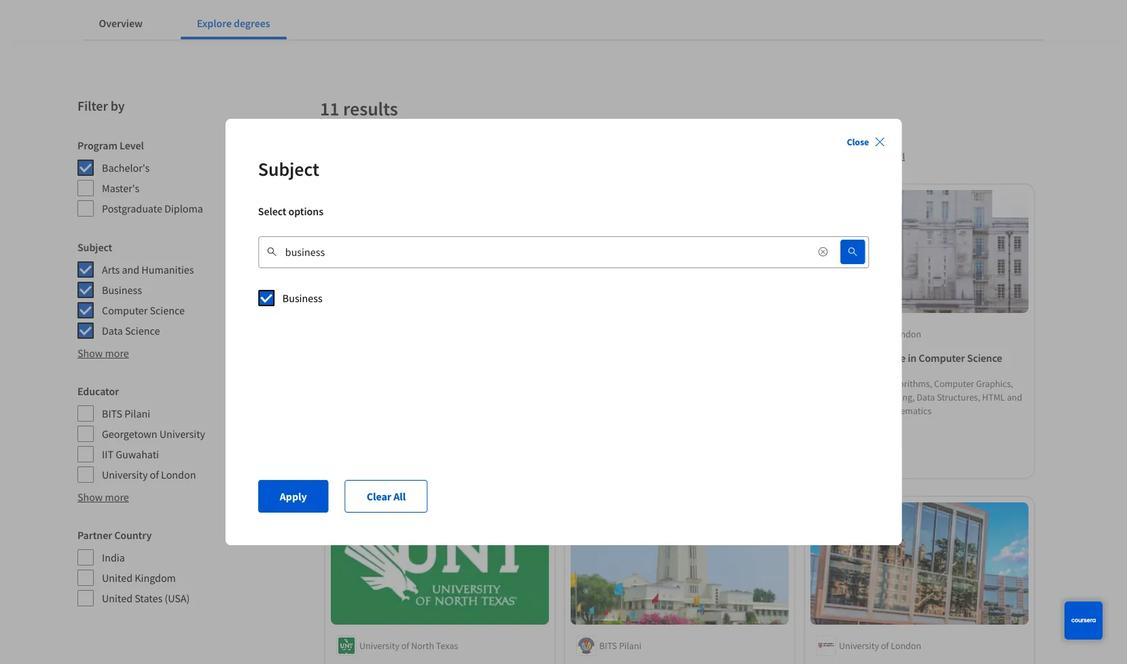 Task type: locate. For each thing, give the bounding box(es) containing it.
1 vertical spatial and
[[1007, 391, 1023, 403]]

clear search image
[[818, 247, 829, 258]]

all
[[896, 150, 905, 162]]

clear
[[873, 150, 894, 162], [367, 490, 392, 504]]

0 horizontal spatial pilani
[[125, 407, 150, 421]]

clear all
[[367, 490, 406, 504]]

united
[[102, 572, 133, 585], [102, 592, 133, 606]]

of
[[881, 328, 889, 340], [859, 351, 869, 365], [150, 468, 159, 482], [401, 640, 409, 653], [881, 640, 889, 653]]

data down algorithms,
[[917, 391, 935, 403]]

science down "computer science"
[[125, 324, 160, 338]]

show more up partner
[[77, 491, 129, 504]]

0 horizontal spatial subject
[[77, 241, 112, 254]]

1 horizontal spatial subject
[[258, 157, 319, 181]]

and inside algorithms, computer graphics, computer programming, data structures, html and css, javascript, mathematics
[[1007, 391, 1023, 403]]

graphics,
[[976, 378, 1014, 390]]

0 vertical spatial more
[[105, 347, 129, 360]]

apply button
[[258, 481, 329, 513]]

html
[[983, 391, 1005, 403]]

more up partner country
[[105, 491, 129, 504]]

united down united kingdom
[[102, 592, 133, 606]]

algorithms, computer graphics, computer programming, data structures, html and css, javascript, mathematics
[[816, 378, 1023, 417]]

more
[[105, 347, 129, 360], [105, 491, 129, 504]]

bits
[[102, 407, 122, 421], [599, 640, 617, 653]]

javascript,
[[836, 405, 879, 417]]

computer up "data science" on the left of page
[[102, 304, 148, 317]]

0 vertical spatial and
[[122, 263, 139, 277]]

of inside "educator" group
[[150, 468, 159, 482]]

0 horizontal spatial data
[[102, 324, 123, 338]]

data inside subject group
[[102, 324, 123, 338]]

business dialog
[[226, 119, 902, 546]]

show more button up partner
[[77, 489, 129, 506]]

select options
[[258, 205, 323, 218]]

1 vertical spatial more
[[105, 491, 129, 504]]

and right html
[[1007, 391, 1023, 403]]

texas
[[436, 640, 458, 653]]

show up partner
[[77, 491, 103, 504]]

1 horizontal spatial bits
[[599, 640, 617, 653]]

apply
[[280, 490, 307, 504]]

program
[[77, 139, 117, 152]]

1 vertical spatial subject
[[77, 241, 112, 254]]

georgetown
[[102, 427, 157, 441]]

postgraduate diploma
[[102, 202, 203, 215]]

pilani inside "educator" group
[[125, 407, 150, 421]]

close button
[[842, 130, 891, 154]]

2 vertical spatial university of london
[[839, 640, 922, 653]]

0 horizontal spatial bits
[[102, 407, 122, 421]]

filter by
[[77, 97, 125, 114]]

1 horizontal spatial and
[[1007, 391, 1023, 403]]

degrees
[[234, 16, 270, 30]]

0 horizontal spatial business
[[102, 283, 142, 297]]

all
[[394, 490, 406, 504]]

data down "computer science"
[[102, 324, 123, 338]]

iit
[[102, 448, 114, 461]]

kingdom
[[135, 572, 176, 585]]

clear inside "business" dialog
[[367, 490, 392, 504]]

university of london
[[839, 328, 922, 340], [102, 468, 196, 482], [839, 640, 922, 653]]

show more down "data science" on the left of page
[[77, 347, 129, 360]]

subject up select options
[[258, 157, 319, 181]]

united for united states (usa)
[[102, 592, 133, 606]]

show more button down "data science" on the left of page
[[77, 345, 129, 362]]

1 vertical spatial united
[[102, 592, 133, 606]]

computer up css, at the right of the page
[[816, 391, 856, 403]]

and
[[122, 263, 139, 277], [1007, 391, 1023, 403]]

computer right in
[[919, 351, 965, 365]]

science up graphics,
[[968, 351, 1003, 365]]

united for united kingdom
[[102, 572, 133, 585]]

0 horizontal spatial clear
[[367, 490, 392, 504]]

show up educator
[[77, 347, 103, 360]]

explore degrees
[[197, 16, 270, 30]]

0 vertical spatial clear
[[873, 150, 894, 162]]

and inside subject group
[[122, 263, 139, 277]]

clear all
[[873, 150, 905, 162]]

overview
[[99, 16, 143, 30]]

show more button
[[77, 345, 129, 362], [77, 489, 129, 506]]

0 vertical spatial show
[[77, 347, 103, 360]]

partner country group
[[77, 527, 205, 608]]

1 horizontal spatial clear
[[873, 150, 894, 162]]

0 vertical spatial data
[[102, 324, 123, 338]]

clear left all on the right of the page
[[873, 150, 894, 162]]

and right arts
[[122, 263, 139, 277]]

1 united from the top
[[102, 572, 133, 585]]

1 vertical spatial data
[[917, 391, 935, 403]]

1 show more from the top
[[77, 347, 129, 360]]

0 horizontal spatial bits pilani
[[102, 407, 150, 421]]

1 horizontal spatial data
[[917, 391, 935, 403]]

postgraduate
[[102, 202, 162, 215]]

tab list
[[83, 7, 308, 39]]

bachelor's
[[102, 161, 150, 175]]

show more for data science
[[77, 347, 129, 360]]

bits pilani
[[102, 407, 150, 421], [599, 640, 642, 653]]

2 united from the top
[[102, 592, 133, 606]]

2 show from the top
[[77, 491, 103, 504]]

2 show more button from the top
[[77, 489, 129, 506]]

show for university
[[77, 491, 103, 504]]

0 horizontal spatial and
[[122, 263, 139, 277]]

0 vertical spatial pilani
[[125, 407, 150, 421]]

filter
[[77, 97, 108, 114]]

business
[[102, 283, 142, 297], [283, 292, 323, 305]]

2 show more from the top
[[77, 491, 129, 504]]

university
[[839, 328, 879, 340], [160, 427, 205, 441], [102, 468, 148, 482], [360, 640, 400, 653], [839, 640, 879, 653]]

explore degrees button
[[181, 7, 286, 39]]

clear all button
[[345, 481, 428, 513]]

1 vertical spatial show more
[[77, 491, 129, 504]]

1 vertical spatial show
[[77, 491, 103, 504]]

data inside algorithms, computer graphics, computer programming, data structures, html and css, javascript, mathematics
[[917, 391, 935, 403]]

0 vertical spatial united
[[102, 572, 133, 585]]

clear left all
[[367, 490, 392, 504]]

london
[[891, 328, 922, 340], [161, 468, 196, 482], [891, 640, 922, 653]]

0 vertical spatial show more button
[[77, 345, 129, 362]]

1 show more button from the top
[[77, 345, 129, 362]]

1 vertical spatial london
[[161, 468, 196, 482]]

0 vertical spatial bits pilani
[[102, 407, 150, 421]]

show more
[[77, 347, 129, 360], [77, 491, 129, 504]]

subject inside group
[[77, 241, 112, 254]]

data
[[102, 324, 123, 338], [917, 391, 935, 403]]

subject up arts
[[77, 241, 112, 254]]

0 vertical spatial show more
[[77, 347, 129, 360]]

united states (usa)
[[102, 592, 190, 606]]

states
[[135, 592, 163, 606]]

pilani
[[125, 407, 150, 421], [619, 640, 642, 653]]

0 vertical spatial bits
[[102, 407, 122, 421]]

1 vertical spatial show more button
[[77, 489, 129, 506]]

1 vertical spatial university of london
[[102, 468, 196, 482]]

data science
[[102, 324, 160, 338]]

1 vertical spatial bits pilani
[[599, 640, 642, 653]]

subject
[[258, 157, 319, 181], [77, 241, 112, 254]]

by
[[111, 97, 125, 114]]

mathematics
[[881, 405, 932, 417]]

bits inside "educator" group
[[102, 407, 122, 421]]

2 more from the top
[[105, 491, 129, 504]]

1 more from the top
[[105, 347, 129, 360]]

show
[[77, 347, 103, 360], [77, 491, 103, 504]]

program level
[[77, 139, 144, 152]]

results
[[343, 97, 398, 121]]

1 horizontal spatial business
[[283, 292, 323, 305]]

united down india
[[102, 572, 133, 585]]

algorithms,
[[887, 378, 933, 390]]

show more for university of london
[[77, 491, 129, 504]]

subject inside "business" dialog
[[258, 157, 319, 181]]

1 horizontal spatial pilani
[[619, 640, 642, 653]]

0 vertical spatial subject
[[258, 157, 319, 181]]

more down "data science" on the left of page
[[105, 347, 129, 360]]

university of london inside "educator" group
[[102, 468, 196, 482]]

1 vertical spatial clear
[[367, 490, 392, 504]]

more for data
[[105, 347, 129, 360]]

show more button for university
[[77, 489, 129, 506]]

search image
[[848, 247, 859, 258]]

1 show from the top
[[77, 347, 103, 360]]

computer
[[102, 304, 148, 317], [919, 351, 965, 365], [935, 378, 975, 390], [816, 391, 856, 403]]

science
[[150, 304, 185, 317], [125, 324, 160, 338], [871, 351, 906, 365], [968, 351, 1003, 365]]

computer inside the bachelor of science in computer science link
[[919, 351, 965, 365]]

partner country
[[77, 529, 152, 542]]



Task type: describe. For each thing, give the bounding box(es) containing it.
subject group
[[77, 239, 205, 340]]

guwahati
[[116, 448, 159, 461]]

science down the humanities
[[150, 304, 185, 317]]

11 results
[[320, 97, 398, 121]]

computer up structures,
[[935, 378, 975, 390]]

diploma
[[164, 202, 203, 215]]

country
[[114, 529, 152, 542]]

georgetown university
[[102, 427, 205, 441]]

level
[[120, 139, 144, 152]]

arts and humanities
[[102, 263, 194, 277]]

1 vertical spatial bits
[[599, 640, 617, 653]]

partner
[[77, 529, 112, 542]]

bits pilani inside "educator" group
[[102, 407, 150, 421]]

in
[[908, 351, 917, 365]]

clear all button
[[865, 145, 913, 167]]

css,
[[816, 405, 834, 417]]

2 vertical spatial london
[[891, 640, 922, 653]]

more for university
[[105, 491, 129, 504]]

1 horizontal spatial bits pilani
[[599, 640, 642, 653]]

north
[[411, 640, 434, 653]]

0 vertical spatial university of london
[[839, 328, 922, 340]]

select
[[258, 205, 286, 218]]

india
[[102, 551, 125, 565]]

clear for clear all
[[367, 490, 392, 504]]

structures,
[[937, 391, 981, 403]]

educator group
[[77, 383, 205, 484]]

master's
[[102, 181, 139, 195]]

0 vertical spatial london
[[891, 328, 922, 340]]

tab list containing overview
[[83, 7, 308, 39]]

business inside subject group
[[102, 283, 142, 297]]

arts
[[102, 263, 120, 277]]

educator
[[77, 385, 119, 398]]

bachelor
[[816, 351, 857, 365]]

subject for business
[[258, 157, 319, 181]]

united kingdom
[[102, 572, 176, 585]]

program level group
[[77, 137, 205, 217]]

london inside "educator" group
[[161, 468, 196, 482]]

overview button
[[83, 7, 159, 39]]

show more button for data
[[77, 345, 129, 362]]

clear for clear all
[[873, 150, 894, 162]]

bachelor of science in computer science
[[816, 351, 1003, 365]]

university of north texas
[[360, 640, 458, 653]]

bachelor of science in computer science link
[[816, 350, 1024, 366]]

close
[[847, 136, 869, 148]]

(usa)
[[165, 592, 190, 606]]

11
[[320, 97, 340, 121]]

show for data
[[77, 347, 103, 360]]

Search by keyword search field
[[285, 236, 808, 268]]

science left in
[[871, 351, 906, 365]]

computer science
[[102, 304, 185, 317]]

business inside dialog
[[283, 292, 323, 305]]

subject for computer science
[[77, 241, 112, 254]]

humanities
[[142, 263, 194, 277]]

programming,
[[858, 391, 915, 403]]

options
[[289, 205, 323, 218]]

1 vertical spatial pilani
[[619, 640, 642, 653]]

explore
[[197, 16, 232, 30]]

iit guwahati
[[102, 448, 159, 461]]

computer inside subject group
[[102, 304, 148, 317]]



Task type: vqa. For each thing, say whether or not it's contained in the screenshot.
Structures,
yes



